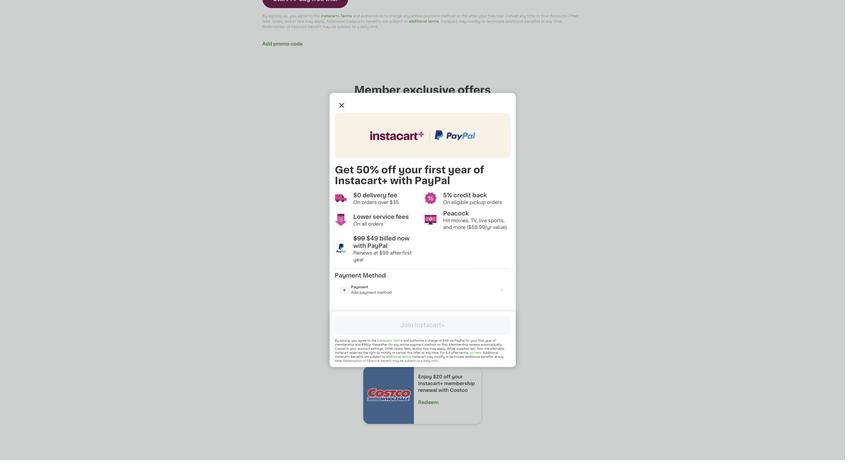 Task type: locate. For each thing, give the bounding box(es) containing it.
to
[[309, 14, 313, 18], [385, 14, 388, 18], [404, 19, 408, 23], [352, 25, 356, 29], [436, 309, 441, 314], [368, 339, 371, 342], [377, 352, 380, 355], [382, 356, 385, 359], [417, 360, 420, 363]]

by
[[262, 14, 267, 18], [335, 339, 339, 342]]

2 vertical spatial off
[[444, 375, 451, 379]]

0 vertical spatial a
[[357, 25, 359, 29]]

agree inside by joining, you agree to the instacart+ terms and authorize a charge of $49 via paypal for your first year of membership and $99/yr thereafter (to any active payment method on file). membership renews automatically. cancel in your account settings. other taxes, fees, and/or tips may apply. while supplies last. non-transferrable. instacart reserves the right to modify or cancel this offer at any time. for full offer terms, go here . additional instacart+ benefits are subject to additional terms . instacart may modify or terminate additional benefits at any time. redemption of peacock benefit may be subject to a daily limit.
[[358, 339, 367, 342]]

taxes, up cancel
[[395, 348, 404, 351]]

redeem for fourth redeem button from the top
[[418, 335, 439, 339]]

instacart+ inside enjoy $20 off your instacart+ membership renewal with costco
[[418, 381, 443, 386]]

payment down method
[[360, 291, 376, 295]]

membership up costco
[[444, 381, 475, 386]]

fee
[[388, 193, 398, 198]]

file).
[[442, 343, 448, 347]]

credit
[[454, 193, 471, 198]]

redeem for 1st redeem button from the top of the page
[[418, 137, 439, 142]]

on down $0
[[354, 200, 361, 205]]

$49 up file). at the bottom right of the page
[[443, 339, 449, 342]]

daily inside redemption of peacock benefit may be subject to a daily limit.
[[360, 25, 369, 29]]

$49 billed now with paypal
[[354, 236, 411, 249]]

first up 2 on the right of the page
[[425, 165, 446, 175]]

1 horizontal spatial by
[[335, 339, 339, 342]]

get inside the get 2 free months of instacart+ with your eligible mastercard®. terms apply.
[[418, 178, 427, 183]]

0 vertical spatial limit.
[[370, 25, 379, 29]]

terms,
[[459, 352, 469, 355]]

1 horizontal spatial benefit
[[381, 360, 392, 363]]

paypal up 5%
[[415, 176, 450, 186]]

1 horizontal spatial agree
[[358, 339, 367, 342]]

modify down for at the bottom right
[[434, 356, 445, 359]]

1 horizontal spatial after
[[469, 14, 478, 18]]

get left up
[[418, 309, 427, 314]]

payment for add
[[351, 286, 368, 289]]

free inside the get 2 free months of instacart+ with your eligible mastercard®. terms apply.
[[433, 178, 443, 183]]

additional inside by joining, you agree to the instacart+ terms and authorize a charge of $49 via paypal for your first year of membership and $99/yr thereafter (to any active payment method on file). membership renews automatically. cancel in your account settings. other taxes, fees, and/or tips may apply. while supplies last. non-transferrable. instacart reserves the right to modify or cancel this offer at any time. for full offer terms, go here . additional instacart+ benefits are subject to additional terms . instacart may modify or terminate additional benefits at any time. redemption of peacock benefit may be subject to a daily limit.
[[483, 352, 498, 355]]

redeem button up the and/or
[[418, 334, 439, 341]]

get for get 50% off your first year of instacart+ with paypal. terms apply.
[[418, 113, 427, 117]]

1 vertical spatial instacart
[[335, 352, 349, 355]]

taxes,
[[272, 19, 283, 23], [395, 348, 404, 351]]

are down 'us' on the left top
[[382, 19, 388, 23]]

tips
[[297, 19, 304, 23], [423, 348, 429, 351]]

redeem for second redeem button
[[418, 209, 439, 214]]

.
[[439, 19, 440, 23], [481, 352, 482, 355], [411, 356, 412, 359]]

first inside "get 50% off your first year of instacart+ with paypal. terms apply."
[[461, 113, 471, 117]]

0 horizontal spatial terminate
[[450, 356, 464, 359]]

payment down the payment method
[[351, 286, 368, 289]]

any left for at the bottom right
[[425, 352, 431, 355]]

first up renews
[[478, 339, 484, 342]]

taxes, down signing
[[272, 19, 283, 23]]

payment left method
[[335, 273, 362, 279]]

redeem down renewal
[[418, 400, 439, 405]]

cancel
[[505, 14, 519, 18], [335, 348, 346, 351]]

get inside get up to 12 months of free delivery with chase
[[418, 309, 427, 314]]

authorize inside by joining, you agree to the instacart+ terms and authorize a charge of $49 via paypal for your first year of membership and $99/yr thereafter (to any active payment method on file). membership renews automatically. cancel in your account settings. other taxes, fees, and/or tips may apply. while supplies last. non-transferrable. instacart reserves the right to modify or cancel this offer at any time. for full offer terms, go here . additional instacart+ benefits are subject to additional terms . instacart may modify or terminate additional benefits at any time. redemption of peacock benefit may be subject to a daily limit.
[[410, 339, 424, 342]]

2 vertical spatial paypal
[[455, 339, 465, 342]]

apply. inside by joining, you agree to the instacart+ terms and authorize a charge of $49 via paypal for your first year of membership and $99/yr thereafter (to any active payment method on file). membership renews automatically. cancel in your account settings. other taxes, fees, and/or tips may apply. while supplies last. non-transferrable. instacart reserves the right to modify or cancel this offer at any time. for full offer terms, go here . additional instacart+ benefits are subject to additional terms . instacart may modify or terminate additional benefits at any time. redemption of peacock benefit may be subject to a daily limit.
[[437, 348, 446, 351]]

with down offers
[[462, 119, 473, 124]]

0 vertical spatial payment
[[335, 273, 362, 279]]

1 horizontal spatial active
[[411, 14, 422, 18]]

delivery inside get up to 12 months of free delivery with chase
[[429, 316, 449, 321]]

1 vertical spatial instacart+ terms link
[[377, 339, 403, 342]]

$35
[[390, 200, 399, 205]]

redemption inside redemption of peacock benefit may be subject to a daily limit.
[[262, 25, 285, 29]]

redeem up the and/or
[[418, 335, 439, 339]]

with inside the get 2 free months of instacart+ with your eligible mastercard®. terms apply.
[[444, 185, 455, 190]]

0 vertical spatial instacart+ terms link
[[321, 14, 352, 18]]

charge right 'us' on the left top
[[389, 14, 402, 18]]

of up back
[[474, 165, 484, 175]]

1 vertical spatial $99
[[379, 251, 389, 256]]

1 horizontal spatial authorize
[[410, 339, 424, 342]]

other inside by joining, you agree to the instacart+ terms and authorize a charge of $49 via paypal for your first year of membership and $99/yr thereafter (to any active payment method on file). membership renews automatically. cancel in your account settings. other taxes, fees, and/or tips may apply. while supplies last. non-transferrable. instacart reserves the right to modify or cancel this offer at any time. for full offer terms, go here . additional instacart+ benefits are subject to additional terms . instacart may modify or terminate additional benefits at any time. redemption of peacock benefit may be subject to a daily limit.
[[385, 348, 394, 351]]

authorize
[[361, 14, 378, 18], [410, 339, 424, 342]]

1 vertical spatial cancel
[[335, 348, 346, 351]]

agree up $99/yr
[[358, 339, 367, 342]]

terms
[[341, 14, 352, 18], [437, 126, 452, 131], [418, 198, 433, 203], [418, 323, 433, 327], [393, 339, 403, 342]]

0 vertical spatial tips
[[297, 19, 304, 23]]

1 vertical spatial charge
[[428, 339, 438, 342]]

off right $20
[[444, 375, 451, 379]]

1 horizontal spatial peacock
[[367, 360, 380, 363]]

the right up,
[[314, 14, 320, 18]]

0 horizontal spatial $49
[[367, 236, 378, 242]]

at inside renews at $99 after first year
[[374, 251, 378, 256]]

$49 inside $49 billed now with paypal
[[367, 236, 378, 242]]

0 horizontal spatial charge
[[389, 14, 402, 18]]

fees, down signing
[[262, 19, 271, 23]]

method inside and authorize us to charge any active payment method on file after your free trial. cancel any time in your account. other fees, taxes, and or tips may apply. additional instacart+ benefits are subject to
[[441, 14, 456, 18]]

add left promo in the left top of the page
[[262, 41, 272, 46]]

0 horizontal spatial .
[[411, 356, 412, 359]]

year inside by joining, you agree to the instacart+ terms and authorize a charge of $49 via paypal for your first year of membership and $99/yr thereafter (to any active payment method on file). membership renews automatically. cancel in your account settings. other taxes, fees, and/or tips may apply. while supplies last. non-transferrable. instacart reserves the right to modify or cancel this offer at any time. for full offer terms, go here . additional instacart+ benefits are subject to additional terms . instacart may modify or terminate additional benefits at any time. redemption of peacock benefit may be subject to a daily limit.
[[485, 339, 492, 342]]

0 vertical spatial free
[[488, 14, 496, 18]]

and down hit
[[443, 225, 452, 230]]

in
[[537, 14, 540, 18], [346, 348, 349, 351]]

method down method
[[377, 291, 392, 295]]

0 horizontal spatial in
[[346, 348, 349, 351]]

paypal inside get 50% off your first year of instacart+ with paypal
[[415, 176, 450, 186]]

payment inside and authorize us to charge any active payment method on file after your free trial. cancel any time in your account. other fees, taxes, and or tips may apply. additional instacart+ benefits are subject to
[[423, 14, 440, 18]]

terminate down trial.
[[486, 19, 505, 23]]

benefit
[[308, 25, 322, 29], [381, 360, 392, 363]]

delivery up apply.
[[429, 316, 449, 321]]

more
[[453, 225, 466, 230], [433, 268, 446, 273]]

over
[[378, 200, 389, 205]]

1 horizontal spatial offer
[[451, 352, 459, 355]]

0 vertical spatial more
[[453, 225, 466, 230]]

0 vertical spatial the
[[314, 14, 320, 18]]

0 vertical spatial by
[[262, 14, 267, 18]]

1 horizontal spatial membership
[[444, 381, 475, 386]]

the up 'thereafter' on the left bottom
[[371, 339, 377, 342]]

delivery
[[363, 193, 387, 198], [429, 316, 449, 321]]

3 redeem from the top
[[418, 335, 439, 339]]

membership
[[335, 343, 354, 347], [444, 381, 475, 386]]

50% for get 50% off your first year of instacart+ with paypal
[[356, 165, 379, 175]]

1 horizontal spatial more
[[453, 225, 466, 230]]

year for renews at $99 after first year
[[354, 258, 364, 262]]

0 horizontal spatial benefit
[[308, 25, 322, 29]]

subject
[[389, 19, 403, 23], [337, 25, 351, 29], [370, 356, 381, 359], [405, 360, 416, 363]]

0 horizontal spatial 50%
[[356, 165, 379, 175]]

fees,
[[262, 19, 271, 23], [404, 348, 412, 351]]

1 horizontal spatial $49
[[443, 339, 449, 342]]

fees, up this
[[404, 348, 412, 351]]

limit.
[[370, 25, 379, 29], [431, 360, 439, 363]]

more right learn
[[433, 268, 446, 273]]

0 horizontal spatial $99
[[354, 236, 365, 242]]

1 vertical spatial payment
[[351, 286, 368, 289]]

learn more button
[[418, 267, 478, 274]]

get for get 2 free months of instacart+ with your eligible mastercard®. terms apply.
[[418, 178, 427, 183]]

tips inside and authorize us to charge any active payment method on file after your free trial. cancel any time in your account. other fees, taxes, and or tips may apply. additional instacart+ benefits are subject to
[[297, 19, 304, 23]]

0 vertical spatial active
[[411, 14, 422, 18]]

subject inside redemption of peacock benefit may be subject to a daily limit.
[[337, 25, 351, 29]]

50% inside get 50% off your first year of instacart+ with paypal
[[356, 165, 379, 175]]

are inside by joining, you agree to the instacart+ terms and authorize a charge of $49 via paypal for your first year of membership and $99/yr thereafter (to any active payment method on file). membership renews automatically. cancel in your account settings. other taxes, fees, and/or tips may apply. while supplies last. non-transferrable. instacart reserves the right to modify or cancel this offer at any time. for full offer terms, go here . additional instacart+ benefits are subject to additional terms . instacart may modify or terminate additional benefits at any time. redemption of peacock benefit may be subject to a daily limit.
[[364, 356, 369, 359]]

paypal up membership
[[455, 339, 465, 342]]

additional
[[409, 19, 427, 23], [505, 19, 524, 23], [386, 356, 401, 359], [465, 356, 480, 359]]

0 vertical spatial peacock
[[291, 25, 307, 29]]

and inside peacock hit movies, tv, live sports, and more ($59.99/yr value)
[[443, 225, 452, 230]]

taxes, inside and authorize us to charge any active payment method on file after your free trial. cancel any time in your account. other fees, taxes, and or tips may apply. additional instacart+ benefits are subject to
[[272, 19, 283, 23]]

1 redeem from the top
[[418, 137, 439, 142]]

more inside peacock hit movies, tv, live sports, and more ($59.99/yr value)
[[453, 225, 466, 230]]

2 vertical spatial .
[[411, 356, 412, 359]]

modify down file
[[468, 19, 481, 23]]

membership down joining,
[[335, 343, 354, 347]]

on inside and authorize us to charge any active payment method on file after your free trial. cancel any time in your account. other fees, taxes, and or tips may apply. additional instacart+ benefits are subject to
[[457, 14, 461, 18]]

2 vertical spatial the
[[363, 352, 368, 355]]

1 vertical spatial redemption
[[343, 360, 362, 363]]

pickup
[[470, 200, 486, 205]]

year up 'automatically.'
[[485, 339, 492, 342]]

after right file
[[469, 14, 478, 18]]

by left joining,
[[335, 339, 339, 342]]

1 vertical spatial taxes,
[[395, 348, 404, 351]]

1 vertical spatial terms
[[402, 356, 411, 359]]

of
[[286, 25, 290, 29], [430, 119, 435, 124], [474, 165, 484, 175], [463, 178, 468, 183], [468, 309, 473, 314], [439, 339, 442, 342], [493, 339, 496, 342], [363, 360, 366, 363]]

1 horizontal spatial redemption
[[343, 360, 362, 363]]

charge inside by joining, you agree to the instacart+ terms and authorize a charge of $49 via paypal for your first year of membership and $99/yr thereafter (to any active payment method on file). membership renews automatically. cancel in your account settings. other taxes, fees, and/or tips may apply. while supplies last. non-transferrable. instacart reserves the right to modify or cancel this offer at any time. for full offer terms, go here . additional instacart+ benefits are subject to additional terms . instacart may modify or terminate additional benefits at any time. redemption of peacock benefit may be subject to a daily limit.
[[428, 339, 438, 342]]

first
[[461, 113, 471, 117], [425, 165, 446, 175], [403, 251, 412, 256], [478, 339, 484, 342]]

0 horizontal spatial daily
[[360, 25, 369, 29]]

orders down service
[[368, 222, 384, 227]]

be
[[332, 25, 336, 29], [400, 360, 404, 363]]

1 horizontal spatial in
[[537, 14, 540, 18]]

offer
[[414, 352, 421, 355], [451, 352, 459, 355]]

2 redeem button from the top
[[418, 208, 478, 215]]

of down 'account'
[[363, 360, 366, 363]]

apply. inside "get 50% off your first year of instacart+ with paypal. terms apply."
[[454, 126, 469, 131]]

movies,
[[451, 219, 470, 223]]

1 vertical spatial by
[[335, 339, 339, 342]]

payment inside payment add payment method
[[351, 286, 368, 289]]

redeem
[[418, 137, 439, 142], [418, 209, 439, 214], [418, 335, 439, 339], [418, 400, 439, 405]]

1 redeem button from the top
[[418, 136, 478, 143]]

eligible
[[418, 192, 436, 196], [452, 200, 469, 205]]

on
[[457, 14, 461, 18], [437, 343, 441, 347]]

0 horizontal spatial paypal
[[368, 244, 388, 249]]

orders inside 5% credit back on eligible pickup orders
[[487, 200, 502, 205]]

fees, inside by joining, you agree to the instacart+ terms and authorize a charge of $49 via paypal for your first year of membership and $99/yr thereafter (to any active payment method on file). membership renews automatically. cancel in your account settings. other taxes, fees, and/or tips may apply. while supplies last. non-transferrable. instacart reserves the right to modify or cancel this offer at any time. for full offer terms, go here . additional instacart+ benefits are subject to additional terms . instacart may modify or terminate additional benefits at any time. redemption of peacock benefit may be subject to a daily limit.
[[404, 348, 412, 351]]

tips right the and/or
[[423, 348, 429, 351]]

1 vertical spatial eligible
[[452, 200, 469, 205]]

payment up redemption of peacock benefit may be subject to a daily limit.
[[423, 14, 440, 18]]

a
[[357, 25, 359, 29], [425, 339, 427, 342], [421, 360, 423, 363]]

are
[[382, 19, 388, 23], [364, 356, 369, 359]]

apply.
[[434, 323, 449, 327]]

0 vertical spatial months
[[444, 178, 462, 183]]

benefits
[[366, 19, 381, 23], [525, 19, 540, 23], [351, 356, 364, 359], [481, 356, 494, 359]]

any right (to
[[394, 343, 399, 347]]

with inside "get 50% off your first year of instacart+ with paypal. terms apply."
[[462, 119, 473, 124]]

your
[[541, 14, 549, 18]]

1 horizontal spatial a
[[421, 360, 423, 363]]

get up paypal.
[[418, 113, 427, 117]]

0 vertical spatial authorize
[[361, 14, 378, 18]]

0 horizontal spatial the
[[314, 14, 320, 18]]

eligible down credit
[[452, 200, 469, 205]]

0 vertical spatial other
[[568, 14, 579, 18]]

add inside payment add payment method
[[351, 291, 359, 295]]

of down up,
[[286, 25, 290, 29]]

1 vertical spatial other
[[385, 348, 394, 351]]

with up fee
[[390, 176, 413, 186]]

12
[[442, 309, 447, 314]]

you right up,
[[290, 14, 297, 18]]

add promo code button
[[262, 40, 303, 47]]

free inside get up to 12 months of free delivery with chase
[[418, 316, 428, 321]]

1 vertical spatial you
[[352, 339, 357, 342]]

your
[[479, 14, 487, 18], [449, 113, 460, 117], [399, 165, 422, 175], [456, 185, 467, 190], [471, 339, 478, 342], [350, 348, 357, 351], [452, 375, 463, 379]]

1 horizontal spatial instacart+ terms link
[[377, 339, 403, 342]]

and up this
[[403, 339, 409, 342]]

0 vertical spatial fees,
[[262, 19, 271, 23]]

more inside button
[[433, 268, 446, 273]]

0 vertical spatial .
[[439, 19, 440, 23]]

redeem down the get 2 free months of instacart+ with your eligible mastercard®. terms apply. on the top of the page
[[418, 209, 439, 214]]

$49 inside by joining, you agree to the instacart+ terms and authorize a charge of $49 via paypal for your first year of membership and $99/yr thereafter (to any active payment method on file). membership renews automatically. cancel in your account settings. other taxes, fees, and/or tips may apply. while supplies last. non-transferrable. instacart reserves the right to modify or cancel this offer at any time. for full offer terms, go here . additional instacart+ benefits are subject to additional terms . instacart may modify or terminate additional benefits at any time. redemption of peacock benefit may be subject to a daily limit.
[[443, 339, 449, 342]]

1 vertical spatial the
[[371, 339, 377, 342]]

offers
[[458, 85, 491, 95]]

to inside get up to 12 months of free delivery with chase
[[436, 309, 441, 314]]

1 horizontal spatial are
[[382, 19, 388, 23]]

orders inside lower service fees on all orders
[[368, 222, 384, 227]]

first for get 50% off your first year of instacart+ with paypal
[[425, 165, 446, 175]]

other right the "account."
[[568, 14, 579, 18]]

learn
[[418, 268, 432, 273]]

months inside get up to 12 months of free delivery with chase
[[448, 309, 467, 314]]

instacart+ inside and authorize us to charge any active payment method on file after your free trial. cancel any time in your account. other fees, taxes, and or tips may apply. additional instacart+ benefits are subject to
[[346, 19, 365, 23]]

0 vertical spatial delivery
[[363, 193, 387, 198]]

redeem button
[[418, 136, 478, 143], [418, 208, 478, 215], [418, 330, 478, 341], [418, 334, 439, 341], [418, 395, 478, 406], [418, 399, 439, 406]]

get 50% off your first year of instacart+ with paypal. terms apply.
[[418, 113, 474, 131]]

0 vertical spatial taxes,
[[272, 19, 283, 23]]

2 horizontal spatial free
[[488, 14, 496, 18]]

first inside renews at $99 after first year
[[403, 251, 412, 256]]

your inside the get 2 free months of instacart+ with your eligible mastercard®. terms apply.
[[456, 185, 467, 190]]

on inside $0 delivery fee on orders over $35
[[354, 200, 361, 205]]

time. left for at the bottom right
[[432, 352, 439, 355]]

0 horizontal spatial terms
[[402, 356, 411, 359]]

$99 inside renews at $99 after first year
[[379, 251, 389, 256]]

modify
[[468, 19, 481, 23], [381, 352, 392, 355], [434, 356, 445, 359]]

the
[[314, 14, 320, 18], [371, 339, 377, 342], [363, 352, 368, 355]]

with inside enjoy $20 off your instacart+ membership renewal with costco
[[439, 388, 449, 393]]

method left file). at the bottom right of the page
[[425, 343, 436, 347]]

0 vertical spatial be
[[332, 25, 336, 29]]

months up mastercard®. at the right top
[[444, 178, 462, 183]]

off up fee
[[381, 165, 396, 175]]

charge down apply.
[[428, 339, 438, 342]]

1 vertical spatial delivery
[[429, 316, 449, 321]]

account
[[358, 348, 370, 351]]

0 vertical spatial cancel
[[505, 14, 519, 18]]

50% for get 50% off your first year of instacart+ with paypal. terms apply.
[[429, 113, 439, 117]]

first down the now
[[403, 251, 412, 256]]

thereafter
[[372, 343, 388, 347]]

first for get 50% off your first year of instacart+ with paypal. terms apply.
[[461, 113, 471, 117]]

months right 12
[[448, 309, 467, 314]]

settings.
[[371, 348, 384, 351]]

2 horizontal spatial instacart
[[441, 19, 458, 23]]

tips down by signing up, you agree to the instacart+ terms
[[297, 19, 304, 23]]

fees, inside and authorize us to charge any active payment method on file after your free trial. cancel any time in your account. other fees, taxes, and or tips may apply. additional instacart+ benefits are subject to
[[262, 19, 271, 23]]

0 vertical spatial terminate
[[486, 19, 505, 23]]

add down the payment method
[[351, 291, 359, 295]]

by inside by joining, you agree to the instacart+ terms and authorize a charge of $49 via paypal for your first year of membership and $99/yr thereafter (to any active payment method on file). membership renews automatically. cancel in your account settings. other taxes, fees, and/or tips may apply. while supplies last. non-transferrable. instacart reserves the right to modify or cancel this offer at any time. for full offer terms, go here . additional instacart+ benefits are subject to additional terms . instacart may modify or terminate additional benefits at any time. redemption of peacock benefit may be subject to a daily limit.
[[335, 339, 339, 342]]

$99 up renews
[[354, 236, 365, 242]]

by left signing
[[262, 14, 267, 18]]

year up mastercard®. at the right top
[[448, 165, 471, 175]]

by joining, you agree to the instacart+ terms and authorize a charge of $49 via paypal for your first year of membership and $99/yr thereafter (to any active payment method on file). membership renews automatically. cancel in your account settings. other taxes, fees, and/or tips may apply. while supplies last. non-transferrable. instacart reserves the right to modify or cancel this offer at any time. for full offer terms, go here . additional instacart+ benefits are subject to additional terms . instacart may modify or terminate additional benefits at any time. redemption of peacock benefit may be subject to a daily limit.
[[335, 339, 506, 363]]

orders
[[362, 200, 377, 205], [487, 200, 502, 205], [368, 222, 384, 227]]

get inside get 50% off your first year of instacart+ with paypal
[[335, 165, 354, 175]]

on left 'all'
[[354, 222, 361, 227]]

authorize up the and/or
[[410, 339, 424, 342]]

method
[[441, 14, 456, 18], [377, 291, 392, 295], [425, 343, 436, 347]]

on for $0 delivery fee
[[354, 200, 361, 205]]

apply.
[[314, 19, 326, 23], [454, 126, 469, 131], [434, 198, 450, 203], [437, 348, 446, 351]]

offer down the and/or
[[414, 352, 421, 355]]

time
[[527, 14, 536, 18]]

4 redeem from the top
[[418, 400, 439, 405]]

50% up $0
[[356, 165, 379, 175]]

terminate down terms,
[[450, 356, 464, 359]]

off inside "get 50% off your first year of instacart+ with paypal. terms apply."
[[440, 113, 447, 117]]

2 vertical spatial a
[[421, 360, 423, 363]]

free
[[488, 14, 496, 18], [433, 178, 443, 183], [418, 316, 428, 321]]

2 redeem from the top
[[418, 209, 439, 214]]

on left file
[[457, 14, 461, 18]]

2 vertical spatial peacock
[[367, 360, 380, 363]]

by for by joining, you agree to the instacart+ terms and authorize a charge of $49 via paypal for your first year of membership and $99/yr thereafter (to any active payment method on file). membership renews automatically. cancel in your account settings. other taxes, fees, and/or tips may apply. while supplies last. non-transferrable. instacart reserves the right to modify or cancel this offer at any time. for full offer terms, go here . additional instacart+ benefits are subject to additional terms . instacart may modify or terminate additional benefits at any time. redemption of peacock benefit may be subject to a daily limit.
[[335, 339, 339, 342]]

benefits down here
[[481, 356, 494, 359]]

1 horizontal spatial fees,
[[404, 348, 412, 351]]

get left 2 on the right of the page
[[418, 178, 427, 183]]

0 horizontal spatial additional
[[326, 19, 345, 23]]

benefit down 'settings.'
[[381, 360, 392, 363]]

off inside get 50% off your first year of instacart+ with paypal
[[381, 165, 396, 175]]

of up credit
[[463, 178, 468, 183]]

with left chase
[[450, 316, 460, 321]]

back
[[473, 193, 487, 198]]

1 vertical spatial paypal
[[368, 244, 388, 249]]

after down billed
[[390, 251, 401, 256]]

0 vertical spatial off
[[440, 113, 447, 117]]

peacock down by signing up, you agree to the instacart+ terms
[[291, 25, 307, 29]]

at down transferrable.
[[494, 356, 498, 359]]

active
[[411, 14, 422, 18], [400, 343, 409, 347]]

paypal
[[415, 176, 450, 186], [368, 244, 388, 249], [455, 339, 465, 342]]

get for get 50% off your first year of instacart+ with paypal
[[335, 165, 354, 175]]

cancel right trial.
[[505, 14, 519, 18]]

benefit inside redemption of peacock benefit may be subject to a daily limit.
[[308, 25, 322, 29]]

1 horizontal spatial time.
[[432, 352, 439, 355]]

peacock up movies,
[[443, 211, 469, 217]]

to inside redemption of peacock benefit may be subject to a daily limit.
[[352, 25, 356, 29]]

year
[[418, 119, 429, 124], [448, 165, 471, 175], [354, 258, 364, 262], [485, 339, 492, 342]]

0 horizontal spatial agree
[[298, 14, 308, 18]]

0 horizontal spatial limit.
[[370, 25, 379, 29]]

full
[[446, 352, 451, 355]]

of inside get up to 12 months of free delivery with chase
[[468, 309, 473, 314]]

0 vertical spatial add
[[262, 41, 272, 46]]

redeem button up hit
[[418, 208, 478, 215]]

the down 'account'
[[363, 352, 368, 355]]

your inside "get 50% off your first year of instacart+ with paypal. terms apply."
[[449, 113, 460, 117]]

eligible down 2 on the right of the page
[[418, 192, 436, 196]]

additional
[[326, 19, 345, 23], [483, 352, 498, 355]]

1 vertical spatial in
[[346, 348, 349, 351]]

5%
[[443, 193, 452, 198]]

membership
[[449, 343, 469, 347]]

(to
[[389, 343, 393, 347]]

on for 5% credit back
[[443, 200, 450, 205]]

hit
[[443, 219, 450, 223]]

up
[[429, 309, 435, 314]]

1 horizontal spatial 50%
[[429, 113, 439, 117]]

1 horizontal spatial tips
[[423, 348, 429, 351]]

method left file
[[441, 14, 456, 18]]

1 vertical spatial modify
[[381, 352, 392, 355]]

after
[[469, 14, 478, 18], [390, 251, 401, 256]]

1 horizontal spatial taxes,
[[395, 348, 404, 351]]

agree right up,
[[298, 14, 308, 18]]

1 vertical spatial free
[[433, 178, 443, 183]]

1 vertical spatial months
[[448, 309, 467, 314]]

be down cancel
[[400, 360, 404, 363]]

instacart+ inside get 50% off your first year of instacart+ with paypal
[[335, 176, 388, 186]]

with inside $49 billed now with paypal
[[354, 244, 366, 249]]

be down by signing up, you agree to the instacart+ terms
[[332, 25, 336, 29]]

2 vertical spatial payment
[[410, 343, 424, 347]]

1 vertical spatial fees,
[[404, 348, 412, 351]]

0 horizontal spatial redemption
[[262, 25, 285, 29]]

with
[[462, 119, 473, 124], [390, 176, 413, 186], [444, 185, 455, 190], [354, 244, 366, 249], [450, 316, 460, 321], [439, 388, 449, 393]]

more down movies,
[[453, 225, 466, 230]]

1 vertical spatial be
[[400, 360, 404, 363]]

lower service fees on all orders
[[354, 215, 409, 227]]

1 vertical spatial active
[[400, 343, 409, 347]]

0 horizontal spatial eligible
[[418, 192, 436, 196]]

1 vertical spatial more
[[433, 268, 446, 273]]

limit. inside by joining, you agree to the instacart+ terms and authorize a charge of $49 via paypal for your first year of membership and $99/yr thereafter (to any active payment method on file). membership renews automatically. cancel in your account settings. other taxes, fees, and/or tips may apply. while supplies last. non-transferrable. instacart reserves the right to modify or cancel this offer at any time. for full offer terms, go here . additional instacart+ benefits are subject to additional terms . instacart may modify or terminate additional benefits at any time. redemption of peacock benefit may be subject to a daily limit.
[[431, 360, 439, 363]]

year inside "get 50% off your first year of instacart+ with paypal. terms apply."
[[418, 119, 429, 124]]

cancel inside by joining, you agree to the instacart+ terms and authorize a charge of $49 via paypal for your first year of membership and $99/yr thereafter (to any active payment method on file). membership renews automatically. cancel in your account settings. other taxes, fees, and/or tips may apply. while supplies last. non-transferrable. instacart reserves the right to modify or cancel this offer at any time. for full offer terms, go here . additional instacart+ benefits are subject to additional terms . instacart may modify or terminate additional benefits at any time. redemption of peacock benefit may be subject to a daily limit.
[[335, 348, 346, 351]]

redeem button up file). at the bottom right of the page
[[418, 330, 478, 341]]

in down joining,
[[346, 348, 349, 351]]

charge inside and authorize us to charge any active payment method on file after your free trial. cancel any time in your account. other fees, taxes, and or tips may apply. additional instacart+ benefits are subject to
[[389, 14, 402, 18]]

be inside by joining, you agree to the instacart+ terms and authorize a charge of $49 via paypal for your first year of membership and $99/yr thereafter (to any active payment method on file). membership renews automatically. cancel in your account settings. other taxes, fees, and/or tips may apply. while supplies last. non-transferrable. instacart reserves the right to modify or cancel this offer at any time. for full offer terms, go here . additional instacart+ benefits are subject to additional terms . instacart may modify or terminate additional benefits at any time. redemption of peacock benefit may be subject to a daily limit.
[[400, 360, 404, 363]]

your inside and authorize us to charge any active payment method on file after your free trial. cancel any time in your account. other fees, taxes, and or tips may apply. additional instacart+ benefits are subject to
[[479, 14, 487, 18]]

off
[[440, 113, 447, 117], [381, 165, 396, 175], [444, 375, 451, 379]]

instacart+ terms link
[[321, 14, 352, 18], [377, 339, 403, 342]]

payment add payment method
[[351, 286, 392, 295]]

renews at $99 after first year
[[354, 251, 413, 262]]

0 horizontal spatial offer
[[414, 352, 421, 355]]

value)
[[493, 225, 507, 230]]

$49 left billed
[[367, 236, 378, 242]]

up,
[[283, 14, 289, 18]]

0 horizontal spatial authorize
[[361, 14, 378, 18]]

redeem down paypal.
[[418, 137, 439, 142]]

off down exclusive
[[440, 113, 447, 117]]

additional terms link
[[409, 19, 439, 23], [386, 356, 411, 359]]

on left file). at the bottom right of the page
[[437, 343, 441, 347]]

1 horizontal spatial delivery
[[429, 316, 449, 321]]

0 horizontal spatial a
[[357, 25, 359, 29]]



Task type: vqa. For each thing, say whether or not it's contained in the screenshot.
Delivery button at top
no



Task type: describe. For each thing, give the bounding box(es) containing it.
learn more
[[418, 268, 446, 273]]

0 horizontal spatial time.
[[335, 360, 343, 363]]

after inside renews at $99 after first year
[[390, 251, 401, 256]]

redemption of peacock benefit may be subject to a daily limit.
[[262, 19, 564, 29]]

peacock inside by joining, you agree to the instacart+ terms and authorize a charge of $49 via paypal for your first year of membership and $99/yr thereafter (to any active payment method on file). membership renews automatically. cancel in your account settings. other taxes, fees, and/or tips may apply. while supplies last. non-transferrable. instacart reserves the right to modify or cancel this offer at any time. for full offer terms, go here . additional instacart+ benefits are subject to additional terms . instacart may modify or terminate additional benefits at any time. redemption of peacock benefit may be subject to a daily limit.
[[367, 360, 380, 363]]

first for renews at $99 after first year
[[403, 251, 412, 256]]

active inside and authorize us to charge any active payment method on file after your free trial. cancel any time in your account. other fees, taxes, and or tips may apply. additional instacart+ benefits are subject to
[[411, 14, 422, 18]]

$0 delivery fee on orders over $35
[[354, 193, 399, 205]]

by signing up, you agree to the instacart+ terms
[[262, 14, 352, 18]]

on inside by joining, you agree to the instacart+ terms and authorize a charge of $49 via paypal for your first year of membership and $99/yr thereafter (to any active payment method on file). membership renews automatically. cancel in your account settings. other taxes, fees, and/or tips may apply. while supplies last. non-transferrable. instacart reserves the right to modify or cancel this offer at any time. for full offer terms, go here . additional instacart+ benefits are subject to additional terms . instacart may modify or terminate additional benefits at any time. redemption of peacock benefit may be subject to a daily limit.
[[437, 343, 441, 347]]

paypal inside by joining, you agree to the instacart+ terms and authorize a charge of $49 via paypal for your first year of membership and $99/yr thereafter (to any active payment method on file). membership renews automatically. cancel in your account settings. other taxes, fees, and/or tips may apply. while supplies last. non-transferrable. instacart reserves the right to modify or cancel this offer at any time. for full offer terms, go here . additional instacart+ benefits are subject to additional terms . instacart may modify or terminate additional benefits at any time. redemption of peacock benefit may be subject to a daily limit.
[[455, 339, 465, 342]]

$20
[[433, 375, 443, 379]]

instacart+ inside "get 50% off your first year of instacart+ with paypal. terms apply."
[[437, 119, 461, 124]]

get 50% off your first year of instacart+ with paypal dialog
[[330, 93, 516, 367]]

off for paypal
[[381, 165, 396, 175]]

terms inside by joining, you agree to the instacart+ terms and authorize a charge of $49 via paypal for your first year of membership and $99/yr thereafter (to any active payment method on file). membership renews automatically. cancel in your account settings. other taxes, fees, and/or tips may apply. while supplies last. non-transferrable. instacart reserves the right to modify or cancel this offer at any time. for full offer terms, go here . additional instacart+ benefits are subject to additional terms . instacart may modify or terminate additional benefits at any time. redemption of peacock benefit may be subject to a daily limit.
[[402, 356, 411, 359]]

and down up,
[[284, 19, 291, 23]]

1 offer from the left
[[414, 352, 421, 355]]

and up 'account'
[[355, 343, 361, 347]]

you inside by joining, you agree to the instacart+ terms and authorize a charge of $49 via paypal for your first year of membership and $99/yr thereafter (to any active payment method on file). membership renews automatically. cancel in your account settings. other taxes, fees, and/or tips may apply. while supplies last. non-transferrable. instacart reserves the right to modify or cancel this offer at any time. for full offer terms, go here . additional instacart+ benefits are subject to additional terms . instacart may modify or terminate additional benefits at any time. redemption of peacock benefit may be subject to a daily limit.
[[352, 339, 357, 342]]

of inside get 50% off your first year of instacart+ with paypal
[[474, 165, 484, 175]]

6 redeem button from the top
[[418, 399, 439, 406]]

payment inside by joining, you agree to the instacart+ terms and authorize a charge of $49 via paypal for your first year of membership and $99/yr thereafter (to any active payment method on file). membership renews automatically. cancel in your account settings. other taxes, fees, and/or tips may apply. while supplies last. non-transferrable. instacart reserves the right to modify or cancel this offer at any time. for full offer terms, go here . additional instacart+ benefits are subject to additional terms . instacart may modify or terminate additional benefits at any time. redemption of peacock benefit may be subject to a daily limit.
[[410, 343, 424, 347]]

with inside get up to 12 months of free delivery with chase
[[450, 316, 460, 321]]

trial.
[[497, 14, 505, 18]]

0 vertical spatial instacart
[[441, 19, 458, 23]]

any down transferrable.
[[498, 356, 504, 359]]

lower
[[354, 215, 372, 220]]

delivery inside $0 delivery fee on orders over $35
[[363, 193, 387, 198]]

service
[[373, 215, 395, 220]]

0 horizontal spatial you
[[290, 14, 297, 18]]

right
[[369, 352, 376, 355]]

5% credit back on eligible pickup orders
[[443, 193, 502, 205]]

all
[[362, 222, 367, 227]]

and left 'us' on the left top
[[353, 14, 360, 18]]

get for get up to 12 months of free delivery with chase
[[418, 309, 427, 314]]

4 redeem button from the top
[[418, 334, 439, 341]]

redemption inside by joining, you agree to the instacart+ terms and authorize a charge of $49 via paypal for your first year of membership and $99/yr thereafter (to any active payment method on file). membership renews automatically. cancel in your account settings. other taxes, fees, and/or tips may apply. while supplies last. non-transferrable. instacart reserves the right to modify or cancel this offer at any time. for full offer terms, go here . additional instacart+ benefits are subject to additional terms . instacart may modify or terminate additional benefits at any time. redemption of peacock benefit may be subject to a daily limit.
[[343, 360, 362, 363]]

of inside the get 2 free months of instacart+ with your eligible mastercard®. terms apply.
[[463, 178, 468, 183]]

1 vertical spatial additional terms link
[[386, 356, 411, 359]]

via
[[450, 339, 454, 342]]

2 horizontal spatial a
[[425, 339, 427, 342]]

eligible inside the get 2 free months of instacart+ with your eligible mastercard®. terms apply.
[[418, 192, 436, 196]]

member
[[354, 85, 401, 95]]

instacart+ terms link for by joining, you agree to the
[[377, 339, 403, 342]]

off inside enjoy $20 off your instacart+ membership renewal with costco
[[444, 375, 451, 379]]

daily inside by joining, you agree to the instacart+ terms and authorize a charge of $49 via paypal for your first year of membership and $99/yr thereafter (to any active payment method on file). membership renews automatically. cancel in your account settings. other taxes, fees, and/or tips may apply. while supplies last. non-transferrable. instacart reserves the right to modify or cancel this offer at any time. for full offer terms, go here . additional instacart+ benefits are subject to additional terms . instacart may modify or terminate additional benefits at any time. redemption of peacock benefit may be subject to a daily limit.
[[423, 360, 431, 363]]

payment for method
[[335, 273, 362, 279]]

for
[[440, 352, 445, 355]]

member exclusive offers
[[354, 85, 491, 95]]

terms inside terms apply.
[[418, 323, 433, 327]]

method inside payment add payment method
[[377, 291, 392, 295]]

instacart+ inside the get 2 free months of instacart+ with your eligible mastercard®. terms apply.
[[418, 185, 443, 190]]

account.
[[550, 14, 567, 18]]

get up to 12 months of free delivery with chase
[[418, 309, 477, 321]]

paypal inside $49 billed now with paypal
[[368, 244, 388, 249]]

additional inside and authorize us to charge any active payment method on file after your free trial. cancel any time in your account. other fees, taxes, and or tips may apply. additional instacart+ benefits are subject to
[[326, 19, 345, 23]]

at down the and/or
[[422, 352, 425, 355]]

in inside and authorize us to charge any active payment method on file after your free trial. cancel any time in your account. other fees, taxes, and or tips may apply. additional instacart+ benefits are subject to
[[537, 14, 540, 18]]

benefits inside and authorize us to charge any active payment method on file after your free trial. cancel any time in your account. other fees, taxes, and or tips may apply. additional instacart+ benefits are subject to
[[366, 19, 381, 23]]

peacock inside redemption of peacock benefit may be subject to a daily limit.
[[291, 25, 307, 29]]

additional terms . instacart may modify or terminate additional benefits at any time.
[[409, 19, 563, 23]]

0 vertical spatial $99
[[354, 236, 365, 242]]

any up redemption of peacock benefit may be subject to a daily limit.
[[403, 14, 410, 18]]

at down "your"
[[541, 19, 545, 23]]

redeem for 6th redeem button
[[418, 400, 439, 405]]

automatically.
[[481, 343, 503, 347]]

instacart+ terms link for by signing up, you agree to the
[[321, 14, 352, 18]]

method inside by joining, you agree to the instacart+ terms and authorize a charge of $49 via paypal for your first year of membership and $99/yr thereafter (to any active payment method on file). membership renews automatically. cancel in your account settings. other taxes, fees, and/or tips may apply. while supplies last. non-transferrable. instacart reserves the right to modify or cancel this offer at any time. for full offer terms, go here . additional instacart+ benefits are subject to additional terms . instacart may modify or terminate additional benefits at any time. redemption of peacock benefit may be subject to a daily limit.
[[425, 343, 436, 347]]

renews
[[469, 343, 480, 347]]

code
[[291, 41, 303, 46]]

year for get 50% off your first year of instacart+ with paypal. terms apply.
[[418, 119, 429, 124]]

renews
[[354, 251, 372, 256]]

apply. inside and authorize us to charge any active payment method on file after your free trial. cancel any time in your account. other fees, taxes, and or tips may apply. additional instacart+ benefits are subject to
[[314, 19, 326, 23]]

go here link
[[470, 352, 481, 355]]

here
[[475, 352, 481, 355]]

terms inside "get 50% off your first year of instacart+ with paypal. terms apply."
[[437, 126, 452, 131]]

0 vertical spatial time.
[[554, 19, 563, 23]]

benefits down reserves
[[351, 356, 364, 359]]

get 2 free months of instacart+ with your eligible mastercard®. terms apply.
[[418, 178, 471, 203]]

and/or
[[413, 348, 422, 351]]

reserves
[[349, 352, 362, 355]]

us
[[379, 14, 384, 18]]

0 vertical spatial terms
[[428, 19, 439, 23]]

tips inside by joining, you agree to the instacart+ terms and authorize a charge of $49 via paypal for your first year of membership and $99/yr thereafter (to any active payment method on file). membership renews automatically. cancel in your account settings. other taxes, fees, and/or tips may apply. while supplies last. non-transferrable. instacart reserves the right to modify or cancel this offer at any time. for full offer terms, go here . additional instacart+ benefits are subject to additional terms . instacart may modify or terminate additional benefits at any time. redemption of peacock benefit may be subject to a daily limit.
[[423, 348, 429, 351]]

membership inside enjoy $20 off your instacart+ membership renewal with costco
[[444, 381, 475, 386]]

billed
[[380, 236, 396, 242]]

of up 'automatically.'
[[493, 339, 496, 342]]

supplies
[[456, 348, 469, 351]]

0 vertical spatial additional terms link
[[409, 19, 439, 23]]

add promo code
[[262, 41, 303, 46]]

of inside "get 50% off your first year of instacart+ with paypal. terms apply."
[[430, 119, 435, 124]]

for
[[466, 339, 470, 342]]

are inside and authorize us to charge any active payment method on file after your free trial. cancel any time in your account. other fees, taxes, and or tips may apply. additional instacart+ benefits are subject to
[[382, 19, 388, 23]]

live
[[479, 219, 487, 223]]

benefits down the time
[[525, 19, 540, 23]]

3 redeem button from the top
[[418, 330, 478, 341]]

1 horizontal spatial terminate
[[486, 19, 505, 23]]

cancel inside and authorize us to charge any active payment method on file after your free trial. cancel any time in your account. other fees, taxes, and or tips may apply. additional instacart+ benefits are subject to
[[505, 14, 519, 18]]

get 50% off your first year of instacart+ with paypal
[[335, 165, 487, 186]]

file
[[462, 14, 468, 18]]

1 vertical spatial .
[[481, 352, 482, 355]]

authorize inside and authorize us to charge any active payment method on file after your free trial. cancel any time in your account. other fees, taxes, and or tips may apply. additional instacart+ benefits are subject to
[[361, 14, 378, 18]]

0 horizontal spatial modify
[[381, 352, 392, 355]]

in inside by joining, you agree to the instacart+ terms and authorize a charge of $49 via paypal for your first year of membership and $99/yr thereafter (to any active payment method on file). membership renews automatically. cancel in your account settings. other taxes, fees, and/or tips may apply. while supplies last. non-transferrable. instacart reserves the right to modify or cancel this offer at any time. for full offer terms, go here . additional instacart+ benefits are subject to additional terms . instacart may modify or terminate additional benefits at any time. redemption of peacock benefit may be subject to a daily limit.
[[346, 348, 349, 351]]

renewal
[[418, 388, 437, 393]]

off for paypal.
[[440, 113, 447, 117]]

peacock hit movies, tv, live sports, and more ($59.99/yr value)
[[443, 211, 507, 230]]

exclusive
[[403, 85, 455, 95]]

may inside and authorize us to charge any active payment method on file after your free trial. cancel any time in your account. other fees, taxes, and or tips may apply. additional instacart+ benefits are subject to
[[305, 19, 313, 23]]

your inside enjoy $20 off your instacart+ membership renewal with costco
[[452, 375, 463, 379]]

$99/yr
[[362, 343, 372, 347]]

orders inside $0 delivery fee on orders over $35
[[362, 200, 377, 205]]

signing
[[268, 14, 282, 18]]

any left the time
[[520, 14, 526, 18]]

other inside and authorize us to charge any active payment method on file after your free trial. cancel any time in your account. other fees, taxes, and or tips may apply. additional instacart+ benefits are subject to
[[568, 14, 579, 18]]

by for by signing up, you agree to the instacart+ terms
[[262, 14, 267, 18]]

or inside and authorize us to charge any active payment method on file after your free trial. cancel any time in your account. other fees, taxes, and or tips may apply. additional instacart+ benefits are subject to
[[292, 19, 296, 23]]

terms apply.
[[418, 316, 478, 327]]

0 horizontal spatial instacart
[[335, 352, 349, 355]]

non-
[[477, 348, 485, 351]]

sports,
[[488, 219, 505, 223]]

chase
[[462, 316, 477, 321]]

eligible inside 5% credit back on eligible pickup orders
[[452, 200, 469, 205]]

0 vertical spatial modify
[[468, 19, 481, 23]]

be inside redemption of peacock benefit may be subject to a daily limit.
[[332, 25, 336, 29]]

taxes, inside by joining, you agree to the instacart+ terms and authorize a charge of $49 via paypal for your first year of membership and $99/yr thereafter (to any active payment method on file). membership renews automatically. cancel in your account settings. other taxes, fees, and/or tips may apply. while supplies last. non-transferrable. instacart reserves the right to modify or cancel this offer at any time. for full offer terms, go here . additional instacart+ benefits are subject to additional terms . instacart may modify or terminate additional benefits at any time. redemption of peacock benefit may be subject to a daily limit.
[[395, 348, 404, 351]]

any down "your"
[[546, 19, 553, 23]]

1 horizontal spatial modify
[[434, 356, 445, 359]]

2 vertical spatial instacart
[[412, 356, 426, 359]]

paypal.
[[418, 126, 436, 131]]

costco
[[450, 388, 468, 393]]

your inside get 50% off your first year of instacart+ with paypal
[[399, 165, 422, 175]]

0 vertical spatial agree
[[298, 14, 308, 18]]

year for get 50% off your first year of instacart+ with paypal
[[448, 165, 471, 175]]

enjoy
[[418, 375, 432, 379]]

months inside the get 2 free months of instacart+ with your eligible mastercard®. terms apply.
[[444, 178, 462, 183]]

promo
[[273, 41, 289, 46]]

on for lower service fees
[[354, 222, 361, 227]]

fees
[[396, 215, 409, 220]]

terminate inside by joining, you agree to the instacart+ terms and authorize a charge of $49 via paypal for your first year of membership and $99/yr thereafter (to any active payment method on file). membership renews automatically. cancel in your account settings. other taxes, fees, and/or tips may apply. while supplies last. non-transferrable. instacart reserves the right to modify or cancel this offer at any time. for full offer terms, go here . additional instacart+ benefits are subject to additional terms . instacart may modify or terminate additional benefits at any time. redemption of peacock benefit may be subject to a daily limit.
[[450, 356, 464, 359]]

cancel
[[396, 352, 406, 355]]

($59.99/yr
[[467, 225, 492, 230]]

5 redeem button from the top
[[418, 395, 478, 406]]

terms inside by joining, you agree to the instacart+ terms and authorize a charge of $49 via paypal for your first year of membership and $99/yr thereafter (to any active payment method on file). membership renews automatically. cancel in your account settings. other taxes, fees, and/or tips may apply. while supplies last. non-transferrable. instacart reserves the right to modify or cancel this offer at any time. for full offer terms, go here . additional instacart+ benefits are subject to additional terms . instacart may modify or terminate additional benefits at any time. redemption of peacock benefit may be subject to a daily limit.
[[393, 339, 403, 342]]

first inside by joining, you agree to the instacart+ terms and authorize a charge of $49 via paypal for your first year of membership and $99/yr thereafter (to any active payment method on file). membership renews automatically. cancel in your account settings. other taxes, fees, and/or tips may apply. while supplies last. non-transferrable. instacart reserves the right to modify or cancel this offer at any time. for full offer terms, go here . additional instacart+ benefits are subject to additional terms . instacart may modify or terminate additional benefits at any time. redemption of peacock benefit may be subject to a daily limit.
[[478, 339, 484, 342]]

and authorize us to charge any active payment method on file after your free trial. cancel any time in your account. other fees, taxes, and or tips may apply. additional instacart+ benefits are subject to
[[262, 14, 579, 23]]

this
[[407, 352, 413, 355]]

membership inside by joining, you agree to the instacart+ terms and authorize a charge of $49 via paypal for your first year of membership and $99/yr thereafter (to any active payment method on file). membership renews automatically. cancel in your account settings. other taxes, fees, and/or tips may apply. while supplies last. non-transferrable. instacart reserves the right to modify or cancel this offer at any time. for full offer terms, go here . additional instacart+ benefits are subject to additional terms . instacart may modify or terminate additional benefits at any time. redemption of peacock benefit may be subject to a daily limit.
[[335, 343, 354, 347]]

joining,
[[340, 339, 351, 342]]

tv,
[[471, 219, 478, 223]]

payment method
[[335, 273, 386, 279]]

enjoy $20 off your instacart+ membership renewal with costco
[[418, 375, 476, 393]]

add inside button
[[262, 41, 272, 46]]

method
[[363, 273, 386, 279]]

subject inside and authorize us to charge any active payment method on file after your free trial. cancel any time in your account. other fees, taxes, and or tips may apply. additional instacart+ benefits are subject to
[[389, 19, 403, 23]]

apply. inside the get 2 free months of instacart+ with your eligible mastercard®. terms apply.
[[434, 198, 450, 203]]

2
[[429, 178, 431, 183]]

$0
[[354, 193, 361, 198]]

transferrable.
[[485, 348, 505, 351]]

may inside redemption of peacock benefit may be subject to a daily limit.
[[323, 25, 331, 29]]

of up file). at the bottom right of the page
[[439, 339, 442, 342]]

of inside redemption of peacock benefit may be subject to a daily limit.
[[286, 25, 290, 29]]

now
[[397, 236, 410, 242]]

with inside get 50% off your first year of instacart+ with paypal
[[390, 176, 413, 186]]

last.
[[470, 348, 476, 351]]

mastercard®.
[[437, 192, 469, 196]]

1 horizontal spatial .
[[439, 19, 440, 23]]

go
[[470, 352, 474, 355]]

peacock inside peacock hit movies, tv, live sports, and more ($59.99/yr value)
[[443, 211, 469, 217]]

while
[[447, 348, 456, 351]]

payment inside payment add payment method
[[360, 291, 376, 295]]

2 offer from the left
[[451, 352, 459, 355]]

limit. inside redemption of peacock benefit may be subject to a daily limit.
[[370, 25, 379, 29]]

active inside by joining, you agree to the instacart+ terms and authorize a charge of $49 via paypal for your first year of membership and $99/yr thereafter (to any active payment method on file). membership renews automatically. cancel in your account settings. other taxes, fees, and/or tips may apply. while supplies last. non-transferrable. instacart reserves the right to modify or cancel this offer at any time. for full offer terms, go here . additional instacart+ benefits are subject to additional terms . instacart may modify or terminate additional benefits at any time. redemption of peacock benefit may be subject to a daily limit.
[[400, 343, 409, 347]]

terms inside the get 2 free months of instacart+ with your eligible mastercard®. terms apply.
[[418, 198, 433, 203]]



